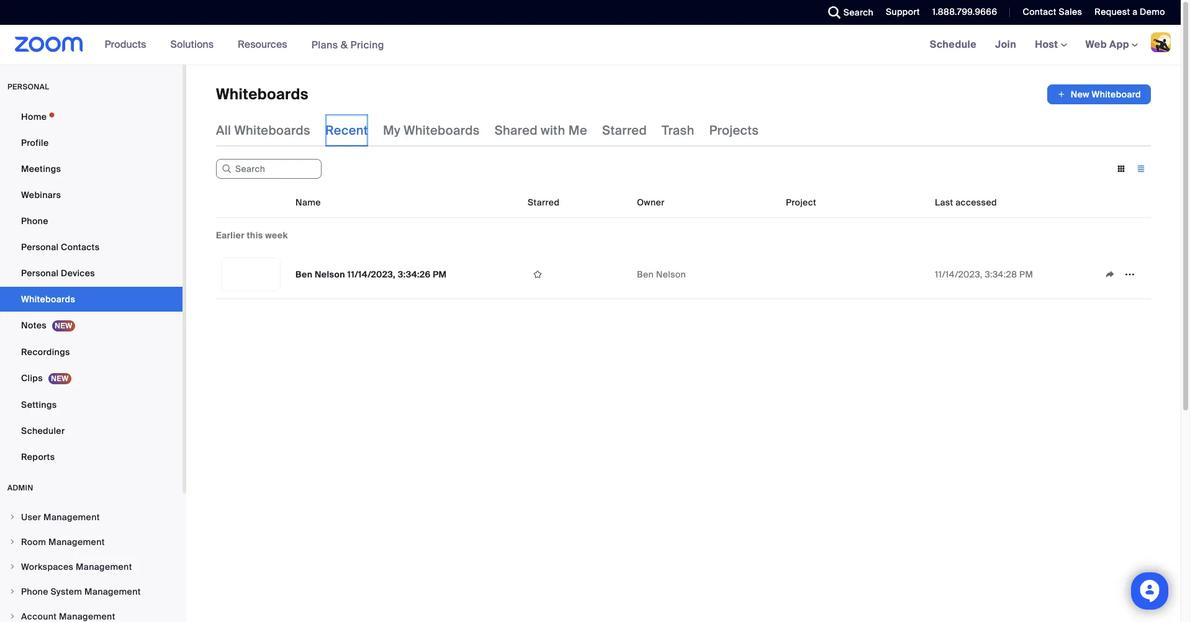 Task type: locate. For each thing, give the bounding box(es) containing it.
search
[[844, 7, 874, 18]]

personal for personal devices
[[21, 268, 59, 279]]

whiteboards down personal devices at the top of the page
[[21, 294, 75, 305]]

reports
[[21, 452, 55, 463]]

banner
[[0, 25, 1182, 65]]

2 phone from the top
[[21, 586, 48, 598]]

plans & pricing link
[[312, 38, 384, 51], [312, 38, 384, 51]]

2 11/14/2023, from the left
[[936, 269, 983, 280]]

new
[[1072, 89, 1090, 100]]

pm
[[433, 269, 447, 280], [1020, 269, 1034, 280]]

right image left room
[[9, 539, 16, 546]]

1 nelson from the left
[[315, 269, 345, 280]]

2 vertical spatial right image
[[9, 588, 16, 596]]

app
[[1110, 38, 1130, 51]]

0 horizontal spatial pm
[[433, 269, 447, 280]]

whiteboards inside personal menu "menu"
[[21, 294, 75, 305]]

2 ben from the left
[[637, 269, 654, 280]]

host button
[[1036, 38, 1068, 51]]

phone down webinars
[[21, 216, 48, 227]]

room management menu item
[[0, 531, 183, 554]]

1 horizontal spatial 11/14/2023,
[[936, 269, 983, 280]]

right image left workspaces
[[9, 563, 16, 571]]

3 right image from the top
[[9, 588, 16, 596]]

11/14/2023, left 3:34:28
[[936, 269, 983, 280]]

whiteboards up all whiteboards
[[216, 84, 309, 104]]

management down room management menu item
[[76, 562, 132, 573]]

0 vertical spatial personal
[[21, 242, 59, 253]]

workspaces
[[21, 562, 73, 573]]

phone inside menu item
[[21, 586, 48, 598]]

admin
[[7, 483, 33, 493]]

1 right image from the top
[[9, 539, 16, 546]]

nelson for ben nelson
[[656, 269, 686, 280]]

personal menu menu
[[0, 104, 183, 471]]

new whiteboard
[[1072, 89, 1142, 100]]

1 vertical spatial starred
[[528, 197, 560, 208]]

last accessed
[[936, 197, 998, 208]]

1.888.799.9666 button
[[924, 0, 1001, 25], [933, 6, 998, 17]]

ben
[[296, 269, 313, 280], [637, 269, 654, 280]]

personal down personal contacts
[[21, 268, 59, 279]]

workspaces management
[[21, 562, 132, 573]]

phone inside personal menu "menu"
[[21, 216, 48, 227]]

2 right image from the top
[[9, 563, 16, 571]]

cell
[[781, 250, 931, 299]]

grid mode, not selected image
[[1112, 163, 1132, 175]]

recordings link
[[0, 340, 183, 365]]

resources
[[238, 38, 287, 51]]

right image inside the workspaces management menu item
[[9, 563, 16, 571]]

0 horizontal spatial nelson
[[315, 269, 345, 280]]

1 horizontal spatial ben
[[637, 269, 654, 280]]

name
[[296, 197, 321, 208]]

1 personal from the top
[[21, 242, 59, 253]]

banner containing products
[[0, 25, 1182, 65]]

personal devices link
[[0, 261, 183, 286]]

share image
[[1101, 269, 1121, 280]]

1 horizontal spatial nelson
[[656, 269, 686, 280]]

clips
[[21, 373, 43, 384]]

whiteboards up search text box
[[234, 122, 311, 139]]

contact sales
[[1023, 6, 1083, 17]]

0 vertical spatial starred
[[603, 122, 647, 139]]

1 phone from the top
[[21, 216, 48, 227]]

right image
[[9, 514, 16, 521], [9, 613, 16, 621]]

2 nelson from the left
[[656, 269, 686, 280]]

support link
[[877, 0, 924, 25], [887, 6, 921, 17]]

1 vertical spatial right image
[[9, 613, 16, 621]]

contacts
[[61, 242, 100, 253]]

meetings navigation
[[921, 25, 1182, 65]]

product information navigation
[[95, 25, 394, 65]]

1 horizontal spatial pm
[[1020, 269, 1034, 280]]

right image inside room management menu item
[[9, 539, 16, 546]]

11/14/2023, left 3:34:26
[[348, 269, 396, 280]]

phone
[[21, 216, 48, 227], [21, 586, 48, 598]]

2 personal from the top
[[21, 268, 59, 279]]

whiteboards application
[[216, 84, 1152, 104]]

right image for workspaces management
[[9, 563, 16, 571]]

web app
[[1086, 38, 1130, 51]]

home
[[21, 111, 47, 122]]

pm right 3:34:26
[[433, 269, 447, 280]]

home link
[[0, 104, 183, 129]]

menu item
[[0, 605, 183, 622]]

shared
[[495, 122, 538, 139]]

whiteboards right my
[[404, 122, 480, 139]]

notes
[[21, 320, 47, 331]]

personal
[[21, 242, 59, 253], [21, 268, 59, 279]]

project
[[786, 197, 817, 208]]

nelson
[[315, 269, 345, 280], [656, 269, 686, 280]]

1 vertical spatial right image
[[9, 563, 16, 571]]

right image inside phone system management menu item
[[9, 588, 16, 596]]

management inside 'menu item'
[[44, 512, 100, 523]]

contact sales link
[[1014, 0, 1086, 25], [1023, 6, 1083, 17]]

1 horizontal spatial starred
[[603, 122, 647, 139]]

1 vertical spatial phone
[[21, 586, 48, 598]]

starred
[[603, 122, 647, 139], [528, 197, 560, 208]]

0 horizontal spatial 11/14/2023,
[[348, 269, 396, 280]]

11/14/2023, 3:34:28 pm
[[936, 269, 1034, 280]]

1 right image from the top
[[9, 514, 16, 521]]

1 vertical spatial personal
[[21, 268, 59, 279]]

phone for phone system management
[[21, 586, 48, 598]]

my whiteboards
[[383, 122, 480, 139]]

management up workspaces management
[[48, 537, 105, 548]]

application
[[1101, 265, 1147, 284]]

host
[[1036, 38, 1061, 51]]

recordings
[[21, 347, 70, 358]]

whiteboards
[[216, 84, 309, 104], [234, 122, 311, 139], [404, 122, 480, 139], [21, 294, 75, 305]]

right image inside user management 'menu item'
[[9, 514, 16, 521]]

right image for room management
[[9, 539, 16, 546]]

personal up personal devices at the top of the page
[[21, 242, 59, 253]]

1 pm from the left
[[433, 269, 447, 280]]

room management
[[21, 537, 105, 548]]

new whiteboard button
[[1048, 84, 1152, 104]]

right image left system
[[9, 588, 16, 596]]

accessed
[[956, 197, 998, 208]]

&
[[341, 38, 348, 51]]

demo
[[1141, 6, 1166, 17]]

pm right 3:34:28
[[1020, 269, 1034, 280]]

with
[[541, 122, 566, 139]]

more options for ben nelson 11/14/2023, 3:34:26 pm image
[[1121, 269, 1141, 280]]

phone down workspaces
[[21, 586, 48, 598]]

management up room management
[[44, 512, 100, 523]]

0 vertical spatial right image
[[9, 539, 16, 546]]

right image for phone system management
[[9, 588, 16, 596]]

settings link
[[0, 393, 183, 417]]

0 horizontal spatial ben
[[296, 269, 313, 280]]

me
[[569, 122, 588, 139]]

1.888.799.9666
[[933, 6, 998, 17]]

trash
[[662, 122, 695, 139]]

ben for ben nelson 11/14/2023, 3:34:26 pm
[[296, 269, 313, 280]]

owner
[[637, 197, 665, 208]]

0 vertical spatial phone
[[21, 216, 48, 227]]

1 ben from the left
[[296, 269, 313, 280]]

right image
[[9, 539, 16, 546], [9, 563, 16, 571], [9, 588, 16, 596]]

a
[[1133, 6, 1138, 17]]

0 vertical spatial right image
[[9, 514, 16, 521]]

personal
[[7, 82, 49, 92]]



Task type: vqa. For each thing, say whether or not it's contained in the screenshot.
the Email text field
no



Task type: describe. For each thing, give the bounding box(es) containing it.
web
[[1086, 38, 1108, 51]]

profile picture image
[[1152, 32, 1172, 52]]

phone link
[[0, 209, 183, 234]]

sales
[[1059, 6, 1083, 17]]

management for room management
[[48, 537, 105, 548]]

3:34:28
[[985, 269, 1018, 280]]

list mode, selected image
[[1132, 163, 1152, 175]]

webinars link
[[0, 183, 183, 207]]

request a demo
[[1095, 6, 1166, 17]]

click to star the whiteboard ben nelson 11/14/2023, 3:34:26 pm image
[[528, 269, 548, 280]]

resources button
[[238, 25, 293, 65]]

3:34:26
[[398, 269, 431, 280]]

devices
[[61, 268, 95, 279]]

products
[[105, 38, 146, 51]]

join link
[[987, 25, 1026, 65]]

system
[[51, 586, 82, 598]]

add image
[[1058, 88, 1067, 101]]

whiteboards inside application
[[216, 84, 309, 104]]

Search text field
[[216, 159, 322, 179]]

personal contacts link
[[0, 235, 183, 260]]

zoom logo image
[[15, 37, 83, 52]]

0 horizontal spatial starred
[[528, 197, 560, 208]]

schedule link
[[921, 25, 987, 65]]

room
[[21, 537, 46, 548]]

phone for phone
[[21, 216, 48, 227]]

admin menu menu
[[0, 506, 183, 622]]

notes link
[[0, 313, 183, 339]]

week
[[265, 230, 288, 241]]

personal for personal contacts
[[21, 242, 59, 253]]

ben for ben nelson
[[637, 269, 654, 280]]

projects
[[710, 122, 759, 139]]

phone system management
[[21, 586, 141, 598]]

personal devices
[[21, 268, 95, 279]]

last
[[936, 197, 954, 208]]

all whiteboards
[[216, 122, 311, 139]]

earlier
[[216, 230, 245, 241]]

scheduler
[[21, 426, 65, 437]]

support
[[887, 6, 921, 17]]

management down the workspaces management menu item
[[85, 586, 141, 598]]

thumbnail of ben nelson 11/14/2023, 3:34:26 pm image
[[222, 258, 280, 291]]

search button
[[819, 0, 877, 25]]

management for user management
[[44, 512, 100, 523]]

web app button
[[1086, 38, 1139, 51]]

reports link
[[0, 445, 183, 470]]

user management menu item
[[0, 506, 183, 529]]

workspaces management menu item
[[0, 555, 183, 579]]

join
[[996, 38, 1017, 51]]

this
[[247, 230, 263, 241]]

meetings
[[21, 163, 61, 175]]

all
[[216, 122, 231, 139]]

whiteboard
[[1092, 89, 1142, 100]]

ben nelson 11/14/2023, 3:34:26 pm
[[296, 269, 447, 280]]

user management
[[21, 512, 100, 523]]

clips link
[[0, 366, 183, 391]]

contact
[[1023, 6, 1057, 17]]

2 pm from the left
[[1020, 269, 1034, 280]]

plans & pricing
[[312, 38, 384, 51]]

pricing
[[351, 38, 384, 51]]

plans
[[312, 38, 338, 51]]

management for workspaces management
[[76, 562, 132, 573]]

solutions button
[[170, 25, 219, 65]]

2 right image from the top
[[9, 613, 16, 621]]

scheduler link
[[0, 419, 183, 444]]

shared with me
[[495, 122, 588, 139]]

earlier this week
[[216, 230, 288, 241]]

recent
[[326, 122, 368, 139]]

profile
[[21, 137, 49, 148]]

solutions
[[170, 38, 214, 51]]

products button
[[105, 25, 152, 65]]

starred inside tabs of all whiteboard page tab list
[[603, 122, 647, 139]]

phone system management menu item
[[0, 580, 183, 604]]

meetings link
[[0, 157, 183, 181]]

schedule
[[930, 38, 977, 51]]

webinars
[[21, 189, 61, 201]]

profile link
[[0, 130, 183, 155]]

request
[[1095, 6, 1131, 17]]

nelson for ben nelson 11/14/2023, 3:34:26 pm
[[315, 269, 345, 280]]

tabs of all whiteboard page tab list
[[216, 114, 759, 147]]

user
[[21, 512, 41, 523]]

whiteboards link
[[0, 287, 183, 312]]

my
[[383, 122, 401, 139]]

1 11/14/2023, from the left
[[348, 269, 396, 280]]

ben nelson
[[637, 269, 686, 280]]

personal contacts
[[21, 242, 100, 253]]

settings
[[21, 399, 57, 411]]



